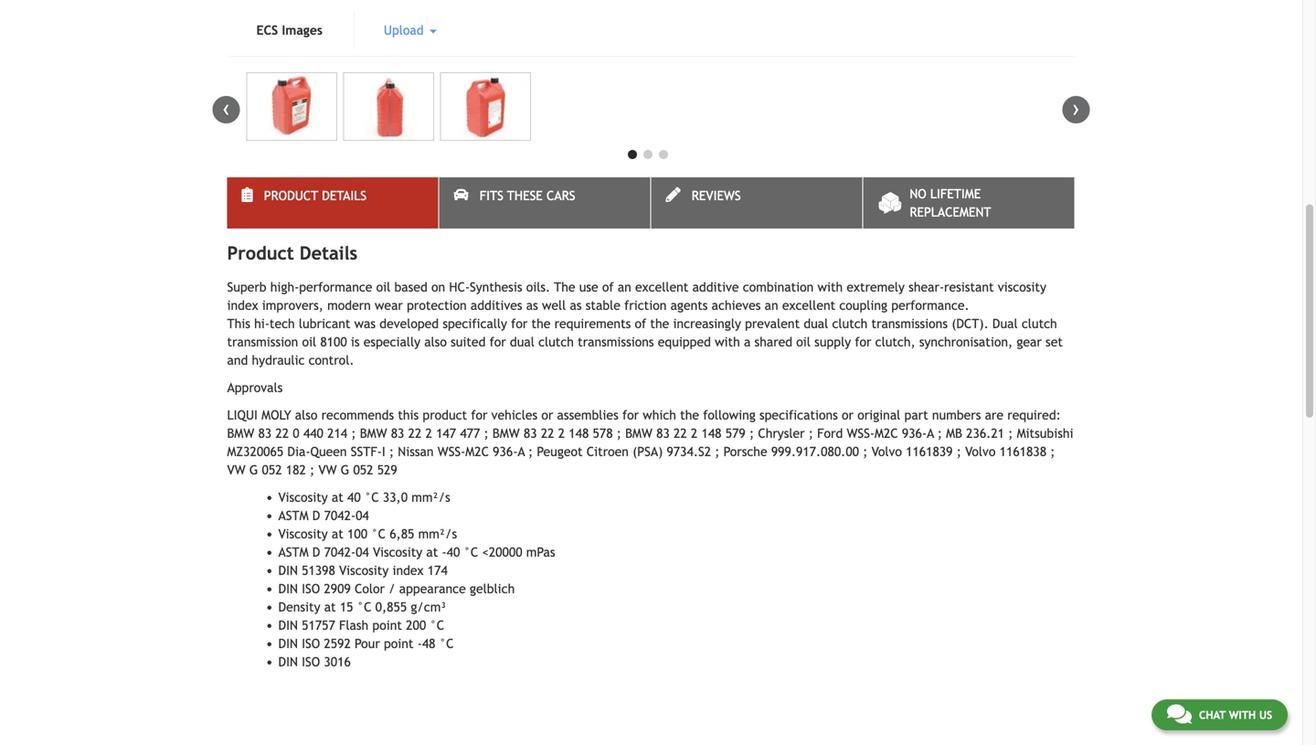 Task type: locate. For each thing, give the bounding box(es) containing it.
<20000
[[482, 545, 523, 560]]

1161838
[[1000, 445, 1047, 459]]

1 vertical spatial iso
[[302, 637, 320, 651]]

din
[[278, 563, 298, 578], [278, 582, 298, 596], [278, 618, 298, 633], [278, 637, 298, 651], [278, 655, 298, 670]]

; right 214
[[351, 426, 356, 441]]

1 vertical spatial product details
[[227, 243, 358, 264]]

transmissions up clutch, on the top of the page
[[872, 317, 948, 331]]

product
[[423, 408, 467, 423]]

for
[[490, 335, 506, 350], [471, 408, 488, 423], [623, 408, 639, 423]]

0 vertical spatial wss-
[[847, 426, 875, 441]]

requirements
[[555, 317, 631, 331]]

04 down 100
[[356, 545, 369, 560]]

is especially
[[351, 335, 421, 350]]

upload
[[384, 23, 428, 38]]

22 left 0
[[276, 426, 289, 441]]

index inside viscosity at 40 °c 33,0 mm²/s astm d 7042-04 viscosity at 100 °c 6,85 mm²/s astm d 7042-04 viscosity at -40 °c <20000 mpas din 51398 viscosity index 174 din iso 2909 color / appearance gelblich density at 15 °c 0,855 g/cm³ din 51757 flash point 200 °c din iso 2592 pour point -48 °c din iso 3016
[[393, 563, 424, 578]]

m2c down 477
[[466, 445, 489, 459]]

0 vertical spatial astm
[[278, 509, 309, 523]]

bmw up sstf-
[[360, 426, 387, 441]]

gear
[[1017, 335, 1042, 350]]

1 vertical spatial index
[[393, 563, 424, 578]]

1 horizontal spatial g
[[341, 463, 350, 478]]

22 up "nissan"
[[408, 426, 422, 441]]

1 vertical spatial 7042-
[[324, 545, 356, 560]]

0 horizontal spatial also
[[295, 408, 318, 423]]

0 horizontal spatial 40
[[348, 490, 361, 505]]

as down the
[[570, 298, 582, 313]]

approvals
[[227, 381, 283, 395]]

bmw
[[227, 426, 254, 441], [360, 426, 387, 441], [493, 426, 520, 441], [626, 426, 653, 441]]

product
[[264, 189, 318, 203], [227, 243, 294, 264]]

specifications
[[760, 408, 838, 423]]

7042- down 100
[[324, 545, 356, 560]]

synchronisation,
[[920, 335, 1013, 350]]

clutch
[[833, 317, 868, 331], [1022, 317, 1058, 331]]

1 volvo from the left
[[872, 445, 903, 459]]

0 horizontal spatial 936-
[[493, 445, 518, 459]]

these
[[507, 189, 543, 203]]

0 horizontal spatial wss-
[[438, 445, 466, 459]]

oil left based
[[376, 280, 391, 295]]

ecs images link
[[227, 12, 352, 49]]

052 down sstf-
[[353, 463, 374, 478]]

iso left 3016
[[302, 655, 320, 670]]

148 left 579
[[702, 426, 722, 441]]

as
[[527, 298, 538, 313], [570, 298, 582, 313]]

for up 477
[[471, 408, 488, 423]]

coupling
[[840, 298, 888, 313]]

vw down queen at the bottom left of the page
[[319, 463, 337, 478]]

mm²/s right 6,85
[[418, 527, 457, 542]]

lubricant
[[299, 317, 351, 331]]

(psa)
[[633, 445, 663, 459]]

0 horizontal spatial 2
[[426, 426, 432, 441]]

0 vertical spatial product details
[[264, 189, 367, 203]]

0 horizontal spatial the
[[532, 317, 551, 331]]

2 es#4158488 - 20116 - dual clutch gear oil 8100 - 5 liter - transmission fluid for your dsg or pdk equipped vehicle - liqui-moly - audi bmw volkswagen porsche image from the left
[[343, 72, 434, 141]]

0 horizontal spatial excellent
[[636, 280, 689, 295]]

with left us
[[1230, 709, 1257, 722]]

3 din from the top
[[278, 618, 298, 633]]

wss- down the original in the bottom right of the page
[[847, 426, 875, 441]]

2 7042- from the top
[[324, 545, 356, 560]]

with inside superb high-performance oil based on hc-synthesis oils. the use of an excellent additive combination with extremely shear-resistant viscosity index improvers, modern wear protection additives as well as stable friction agents achieves an excellent coupling performance. this hi-tech lubricant was developed specifically for the requirements of the increasingly prevalent dual clutch transmissions (dct). dual clutch transmission oil 8100 is especially also suited for dual clutch transmissions equipped with a shared oil supply for clutch, synchronisation, gear set and hydraulic control.
[[715, 335, 741, 350]]

viscosity down 182
[[278, 490, 328, 505]]

1 vertical spatial astm
[[278, 545, 309, 560]]

1 vertical spatial 936-
[[493, 445, 518, 459]]

numbers
[[933, 408, 982, 423]]

1 din from the top
[[278, 563, 298, 578]]

4 22 from the left
[[674, 426, 687, 441]]

1 clutch from the left
[[833, 317, 868, 331]]

°c left 33,0
[[365, 490, 379, 505]]

a
[[744, 335, 751, 350]]

chrysler
[[758, 426, 805, 441]]

- up 174
[[442, 545, 447, 560]]

the
[[554, 280, 576, 295]]

0 vertical spatial with
[[715, 335, 741, 350]]

reviews
[[692, 189, 741, 203]]

1 horizontal spatial clutch
[[1022, 317, 1058, 331]]

clutch up 'supply for'
[[833, 317, 868, 331]]

0 horizontal spatial as
[[527, 298, 538, 313]]

› link
[[1063, 96, 1091, 124]]

prevalent dual
[[745, 317, 829, 331]]

936- down vehicles
[[493, 445, 518, 459]]

1 vertical spatial of
[[635, 317, 647, 331]]

1 horizontal spatial es#4158488 - 20116 - dual clutch gear oil 8100 - 5 liter - transmission fluid for your dsg or pdk equipped vehicle - liqui-moly - audi bmw volkswagen porsche image
[[343, 72, 434, 141]]

1 vertical spatial with
[[1230, 709, 1257, 722]]

1 horizontal spatial or
[[842, 408, 854, 423]]

0 horizontal spatial 052
[[262, 463, 282, 478]]

; up 1161838
[[1009, 426, 1014, 441]]

0
[[293, 426, 300, 441]]

volvo
[[872, 445, 903, 459], [966, 445, 996, 459]]

lifetime
[[931, 187, 981, 201]]

bmw up (psa)
[[626, 426, 653, 441]]

also down developed
[[425, 335, 447, 350]]

1 astm from the top
[[278, 509, 309, 523]]

mm²/s right 33,0
[[412, 490, 451, 505]]

83 down vehicles
[[524, 426, 537, 441]]

; down the original in the bottom right of the page
[[863, 445, 868, 459]]

; right 477
[[484, 426, 489, 441]]

22
[[276, 426, 289, 441], [408, 426, 422, 441], [541, 426, 555, 441], [674, 426, 687, 441]]

0 horizontal spatial clutch
[[833, 317, 868, 331]]

for left which
[[623, 408, 639, 423]]

an down combination
[[765, 298, 779, 313]]

1 horizontal spatial oil
[[376, 280, 391, 295]]

- down 200
[[418, 637, 422, 651]]

or up 'ford'
[[842, 408, 854, 423]]

flash
[[339, 618, 369, 633]]

0 vertical spatial iso
[[302, 582, 320, 596]]

;
[[351, 426, 356, 441], [484, 426, 489, 441], [617, 426, 622, 441], [750, 426, 755, 441], [809, 426, 814, 441], [938, 426, 943, 441], [1009, 426, 1014, 441], [390, 445, 394, 459], [529, 445, 533, 459], [715, 445, 720, 459], [863, 445, 868, 459], [957, 445, 962, 459], [1051, 445, 1056, 459], [310, 463, 315, 478]]

1 horizontal spatial volvo
[[966, 445, 996, 459]]

combination
[[743, 280, 814, 295]]

volvo down 236.21
[[966, 445, 996, 459]]

pour
[[355, 637, 380, 651]]

viscosity up "51398"
[[278, 527, 328, 542]]

1 vertical spatial m2c
[[466, 445, 489, 459]]

1161839
[[906, 445, 953, 459]]

1 horizontal spatial an
[[765, 298, 779, 313]]

22 up 9734.s2 on the bottom right
[[674, 426, 687, 441]]

the inside liqui moly also recommends this product for vehicles or assemblies for which the following specifications or original part numbers are required: bmw 83 22 0 440 214 ; bmw 83 22 2 147 477 ; bmw 83 22 2 148 578 ; bmw 83 22 2 148 579 ; chrysler ; ford wss-m2c 936-a ; mb 236.21 ; mitsubishi mz320065 dia-queen sstf-i ; nissan wss-m2c 936-a ; peugeot citroen (psa) 9734.s2 ; porsche 999.917.080.00 ; volvo 1161839 ; volvo 1161838 ; vw g 052 182 ; vw g 052 529
[[681, 408, 700, 423]]

1 83 from the left
[[258, 426, 272, 441]]

based
[[395, 280, 428, 295]]

no lifetime replacement link
[[864, 178, 1075, 229]]

clutch up gear
[[1022, 317, 1058, 331]]

0 horizontal spatial es#4158488 - 20116 - dual clutch gear oil 8100 - 5 liter - transmission fluid for your dsg or pdk equipped vehicle - liqui-moly - audi bmw volkswagen porsche image
[[246, 72, 337, 141]]

with extremely
[[818, 280, 905, 295]]

0 horizontal spatial transmissions
[[578, 335, 654, 350]]

bmw down liqui
[[227, 426, 254, 441]]

1 horizontal spatial m2c
[[875, 426, 899, 441]]

1 horizontal spatial 148
[[702, 426, 722, 441]]

viscosity
[[998, 280, 1047, 295]]

1 bmw from the left
[[227, 426, 254, 441]]

°c up 48
[[430, 618, 445, 633]]

also inside liqui moly also recommends this product for vehicles or assemblies for which the following specifications or original part numbers are required: bmw 83 22 0 440 214 ; bmw 83 22 2 147 477 ; bmw 83 22 2 148 578 ; bmw 83 22 2 148 579 ; chrysler ; ford wss-m2c 936-a ; mb 236.21 ; mitsubishi mz320065 dia-queen sstf-i ; nissan wss-m2c 936-a ; peugeot citroen (psa) 9734.s2 ; porsche 999.917.080.00 ; volvo 1161839 ; volvo 1161838 ; vw g 052 182 ; vw g 052 529
[[295, 408, 318, 423]]

wss-
[[847, 426, 875, 441], [438, 445, 466, 459]]

es#4158488 - 20116 - dual clutch gear oil 8100 - 5 liter - transmission fluid for your dsg or pdk equipped vehicle - liqui-moly - audi bmw volkswagen porsche image up fits
[[440, 72, 531, 141]]

7042-
[[324, 509, 356, 523], [324, 545, 356, 560]]

astm up "51398"
[[278, 545, 309, 560]]

part
[[905, 408, 929, 423]]

point
[[373, 618, 402, 633], [384, 637, 414, 651]]

936- down part
[[903, 426, 927, 441]]

iso down "51398"
[[302, 582, 320, 596]]

2 vertical spatial iso
[[302, 655, 320, 670]]

assemblies
[[557, 408, 619, 423]]

color
[[355, 582, 385, 596]]

‹
[[223, 96, 230, 120]]

1 vertical spatial 04
[[356, 545, 369, 560]]

; down mb
[[957, 445, 962, 459]]

iso down the 51757
[[302, 637, 320, 651]]

transmissions
[[872, 317, 948, 331], [578, 335, 654, 350]]

or right vehicles
[[542, 408, 554, 423]]

0 horizontal spatial or
[[542, 408, 554, 423]]

1 horizontal spatial 2
[[559, 426, 565, 441]]

2 up 9734.s2 on the bottom right
[[691, 426, 698, 441]]

0 vertical spatial d
[[313, 509, 320, 523]]

0 horizontal spatial -
[[418, 637, 422, 651]]

1 horizontal spatial index
[[393, 563, 424, 578]]

moly
[[262, 408, 291, 423]]

1 horizontal spatial for
[[490, 335, 506, 350]]

0 horizontal spatial volvo
[[872, 445, 903, 459]]

the right which
[[681, 408, 700, 423]]

2 as from the left
[[570, 298, 582, 313]]

viscosity down 6,85
[[373, 545, 423, 560]]

index
[[227, 298, 258, 313], [393, 563, 424, 578]]

0 horizontal spatial g
[[250, 463, 258, 478]]

queen
[[310, 445, 347, 459]]

1 04 from the top
[[356, 509, 369, 523]]

1 horizontal spatial also
[[425, 335, 447, 350]]

04 up 100
[[356, 509, 369, 523]]

1 vertical spatial excellent
[[783, 298, 836, 313]]

stable friction
[[586, 298, 667, 313]]

3 22 from the left
[[541, 426, 555, 441]]

0 vertical spatial excellent
[[636, 280, 689, 295]]

an up stable friction
[[618, 280, 632, 295]]

fits
[[480, 189, 504, 203]]

excellent up agents
[[636, 280, 689, 295]]

0 vertical spatial 7042-
[[324, 509, 356, 523]]

2 din from the top
[[278, 582, 298, 596]]

transmission
[[227, 335, 298, 350]]

/
[[389, 582, 396, 596]]

°c right 48
[[440, 637, 454, 651]]

chat with us
[[1200, 709, 1273, 722]]

images
[[282, 23, 323, 38]]

ford
[[818, 426, 843, 441]]

0 vertical spatial a
[[927, 426, 935, 441]]

the up dual clutch
[[532, 317, 551, 331]]

3 iso from the top
[[302, 655, 320, 670]]

a down vehicles
[[518, 445, 525, 459]]

51398
[[302, 563, 335, 578]]

; up the 999.917.080.00
[[809, 426, 814, 441]]

1 052 from the left
[[262, 463, 282, 478]]

1 7042- from the top
[[324, 509, 356, 523]]

3 bmw from the left
[[493, 426, 520, 441]]

of down stable friction
[[635, 317, 647, 331]]

set
[[1046, 335, 1063, 350]]

oil up hydraulic control.
[[302, 335, 317, 350]]

2 horizontal spatial the
[[681, 408, 700, 423]]

83 down the this
[[391, 426, 405, 441]]

2 vw from the left
[[319, 463, 337, 478]]

22 up peugeot
[[541, 426, 555, 441]]

also up 440
[[295, 408, 318, 423]]

7042- up 100
[[324, 509, 356, 523]]

1 horizontal spatial as
[[570, 298, 582, 313]]

2 clutch from the left
[[1022, 317, 1058, 331]]

as left well
[[527, 298, 538, 313]]

83 up mz320065
[[258, 426, 272, 441]]

0 vertical spatial product
[[264, 189, 318, 203]]

astm down 182
[[278, 509, 309, 523]]

increasingly
[[674, 317, 742, 331]]

2 up peugeot
[[559, 426, 565, 441]]

0 vertical spatial 04
[[356, 509, 369, 523]]

0 horizontal spatial index
[[227, 298, 258, 313]]

0 horizontal spatial vw
[[227, 463, 246, 478]]

the up equipped
[[651, 317, 670, 331]]

point down 0,855 in the bottom left of the page
[[373, 618, 402, 633]]

citroen
[[587, 445, 629, 459]]

0 horizontal spatial of
[[603, 280, 614, 295]]

3 83 from the left
[[524, 426, 537, 441]]

1 vertical spatial also
[[295, 408, 318, 423]]

with left a
[[715, 335, 741, 350]]

1 iso from the top
[[302, 582, 320, 596]]

which
[[643, 408, 677, 423]]

0 vertical spatial -
[[442, 545, 447, 560]]

1 horizontal spatial the
[[651, 317, 670, 331]]

2 iso from the top
[[302, 637, 320, 651]]

3 es#4158488 - 20116 - dual clutch gear oil 8100 - 5 liter - transmission fluid for your dsg or pdk equipped vehicle - liqui-moly - audi bmw volkswagen porsche image from the left
[[440, 72, 531, 141]]

052 left 182
[[262, 463, 282, 478]]

2 left 147
[[426, 426, 432, 441]]

1 vertical spatial 40
[[447, 545, 460, 560]]

2 horizontal spatial es#4158488 - 20116 - dual clutch gear oil 8100 - 5 liter - transmission fluid for your dsg or pdk equipped vehicle - liqui-moly - audi bmw volkswagen porsche image
[[440, 72, 531, 141]]

agents
[[671, 298, 708, 313]]

2 horizontal spatial for
[[623, 408, 639, 423]]

a
[[927, 426, 935, 441], [518, 445, 525, 459]]

1 vertical spatial product
[[227, 243, 294, 264]]

4 din from the top
[[278, 637, 298, 651]]

volvo down the original in the bottom right of the page
[[872, 445, 903, 459]]

0 horizontal spatial oil
[[302, 335, 317, 350]]

936-
[[903, 426, 927, 441], [493, 445, 518, 459]]

at
[[332, 490, 344, 505], [332, 527, 344, 542], [427, 545, 438, 560], [324, 600, 336, 615]]

index up this
[[227, 298, 258, 313]]

at left "15"
[[324, 600, 336, 615]]

vw down mz320065
[[227, 463, 246, 478]]

of right use
[[603, 280, 614, 295]]

1 as from the left
[[527, 298, 538, 313]]

oil down prevalent dual
[[797, 335, 811, 350]]

bmw down vehicles
[[493, 426, 520, 441]]

index inside superb high-performance oil based on hc-synthesis oils. the use of an excellent additive combination with extremely shear-resistant viscosity index improvers, modern wear protection additives as well as stable friction agents achieves an excellent coupling performance. this hi-tech lubricant was developed specifically for the requirements of the increasingly prevalent dual clutch transmissions (dct). dual clutch transmission oil 8100 is especially also suited for dual clutch transmissions equipped with a shared oil supply for clutch, synchronisation, gear set and hydraulic control.
[[227, 298, 258, 313]]

gelblich
[[470, 582, 515, 596]]

peugeot
[[537, 445, 583, 459]]

m2c down the original in the bottom right of the page
[[875, 426, 899, 441]]

2 horizontal spatial 2
[[691, 426, 698, 441]]

g down queen at the bottom left of the page
[[341, 463, 350, 478]]

1 horizontal spatial vw
[[319, 463, 337, 478]]

excellent up prevalent dual
[[783, 298, 836, 313]]

g down mz320065
[[250, 463, 258, 478]]

1 vertical spatial a
[[518, 445, 525, 459]]

1 horizontal spatial 052
[[353, 463, 374, 478]]

1 148 from the left
[[569, 426, 589, 441]]

2 g from the left
[[341, 463, 350, 478]]

for down specifically for
[[490, 335, 506, 350]]

es#4158488 - 20116 - dual clutch gear oil 8100 - 5 liter - transmission fluid for your dsg or pdk equipped vehicle - liqui-moly - audi bmw volkswagen porsche image
[[246, 72, 337, 141], [343, 72, 434, 141], [440, 72, 531, 141]]

›
[[1073, 96, 1080, 120]]

40 up 100
[[348, 490, 361, 505]]

148 down "assemblies"
[[569, 426, 589, 441]]

0 horizontal spatial 148
[[569, 426, 589, 441]]

2 052 from the left
[[353, 463, 374, 478]]

es#4158488 - 20116 - dual clutch gear oil 8100 - 5 liter - transmission fluid for your dsg or pdk equipped vehicle - liqui-moly - audi bmw volkswagen porsche image down the upload
[[343, 72, 434, 141]]

astm
[[278, 509, 309, 523], [278, 545, 309, 560]]

1 horizontal spatial with
[[1230, 709, 1257, 722]]

dia-
[[288, 445, 310, 459]]

0 vertical spatial transmissions
[[872, 317, 948, 331]]

1 vw from the left
[[227, 463, 246, 478]]

1 horizontal spatial 936-
[[903, 426, 927, 441]]

additives
[[471, 298, 523, 313]]

0 horizontal spatial with
[[715, 335, 741, 350]]

viscosity
[[278, 490, 328, 505], [278, 527, 328, 542], [373, 545, 423, 560], [339, 563, 389, 578]]

2 bmw from the left
[[360, 426, 387, 441]]

1 vertical spatial d
[[313, 545, 320, 560]]

0 vertical spatial also
[[425, 335, 447, 350]]

0 vertical spatial index
[[227, 298, 258, 313]]



Task type: vqa. For each thing, say whether or not it's contained in the screenshot.
2004
no



Task type: describe. For each thing, give the bounding box(es) containing it.
hc-
[[449, 280, 470, 295]]

°c left <20000
[[464, 545, 479, 560]]

2 04 from the top
[[356, 545, 369, 560]]

was
[[354, 317, 376, 331]]

2 83 from the left
[[391, 426, 405, 441]]

0 horizontal spatial m2c
[[466, 445, 489, 459]]

; left mb
[[938, 426, 943, 441]]

1 vertical spatial point
[[384, 637, 414, 651]]

this
[[398, 408, 419, 423]]

at left 100
[[332, 527, 344, 542]]

liqui
[[227, 408, 258, 423]]

9734.s2
[[667, 445, 712, 459]]

suited
[[451, 335, 486, 350]]

chat with us link
[[1152, 700, 1289, 731]]

1 2 from the left
[[426, 426, 432, 441]]

following
[[703, 408, 756, 423]]

sstf-
[[351, 445, 382, 459]]

1 vertical spatial mm²/s
[[418, 527, 457, 542]]

mb
[[947, 426, 963, 441]]

no
[[910, 187, 927, 201]]

comments image
[[1168, 703, 1192, 725]]

tech
[[270, 317, 295, 331]]

superb
[[227, 280, 267, 295]]

1 horizontal spatial -
[[442, 545, 447, 560]]

; right 579
[[750, 426, 755, 441]]

214
[[327, 426, 348, 441]]

0,855
[[376, 600, 407, 615]]

reviews link
[[652, 178, 863, 229]]

; left porsche
[[715, 445, 720, 459]]

1 22 from the left
[[276, 426, 289, 441]]

; down mitsubishi
[[1051, 445, 1056, 459]]

0 vertical spatial mm²/s
[[412, 490, 451, 505]]

are
[[985, 408, 1004, 423]]

3 2 from the left
[[691, 426, 698, 441]]

1 horizontal spatial a
[[927, 426, 935, 441]]

density
[[278, 600, 321, 615]]

well
[[542, 298, 566, 313]]

product details link
[[227, 178, 439, 229]]

dual
[[993, 317, 1018, 331]]

replacement
[[910, 205, 992, 220]]

no lifetime replacement
[[910, 187, 992, 220]]

200
[[406, 618, 426, 633]]

0 vertical spatial an
[[618, 280, 632, 295]]

at up 174
[[427, 545, 438, 560]]

440
[[303, 426, 324, 441]]

; right 182
[[310, 463, 315, 478]]

182
[[286, 463, 306, 478]]

nissan
[[398, 445, 434, 459]]

0 vertical spatial of
[[603, 280, 614, 295]]

174
[[428, 563, 448, 578]]

2 2 from the left
[[559, 426, 565, 441]]

147
[[436, 426, 456, 441]]

resistant
[[945, 280, 995, 295]]

mpas
[[527, 545, 556, 560]]

0 horizontal spatial for
[[471, 408, 488, 423]]

; right '578'
[[617, 426, 622, 441]]

579
[[726, 426, 746, 441]]

0 vertical spatial details
[[322, 189, 367, 203]]

on
[[432, 280, 446, 295]]

51757
[[302, 618, 335, 633]]

1 d from the top
[[313, 509, 320, 523]]

2 22 from the left
[[408, 426, 422, 441]]

2592
[[324, 637, 351, 651]]

high-
[[270, 280, 299, 295]]

upload button
[[355, 12, 466, 49]]

ecs images
[[257, 23, 323, 38]]

mitsubishi
[[1017, 426, 1074, 441]]

2 horizontal spatial oil
[[797, 335, 811, 350]]

for inside superb high-performance oil based on hc-synthesis oils. the use of an excellent additive combination with extremely shear-resistant viscosity index improvers, modern wear protection additives as well as stable friction agents achieves an excellent coupling performance. this hi-tech lubricant was developed specifically for the requirements of the increasingly prevalent dual clutch transmissions (dct). dual clutch transmission oil 8100 is especially also suited for dual clutch transmissions equipped with a shared oil supply for clutch, synchronisation, gear set and hydraulic control.
[[490, 335, 506, 350]]

appearance
[[399, 582, 466, 596]]

1 es#4158488 - 20116 - dual clutch gear oil 8100 - 5 liter - transmission fluid for your dsg or pdk equipped vehicle - liqui-moly - audi bmw volkswagen porsche image from the left
[[246, 72, 337, 141]]

liqui moly also recommends this product for vehicles or assemblies for which the following specifications or original part numbers are required: bmw 83 22 0 440 214 ; bmw 83 22 2 147 477 ; bmw 83 22 2 148 578 ; bmw 83 22 2 148 579 ; chrysler ; ford wss-m2c 936-a ; mb 236.21 ; mitsubishi mz320065 dia-queen sstf-i ; nissan wss-m2c 936-a ; peugeot citroen (psa) 9734.s2 ; porsche 999.917.080.00 ; volvo 1161839 ; volvo 1161838 ; vw g 052 182 ; vw g 052 529
[[227, 408, 1074, 478]]

viscosity up color
[[339, 563, 389, 578]]

wear protection
[[375, 298, 467, 313]]

5 din from the top
[[278, 655, 298, 670]]

0 vertical spatial m2c
[[875, 426, 899, 441]]

shear-
[[909, 280, 945, 295]]

clutch,
[[876, 335, 916, 350]]

also inside superb high-performance oil based on hc-synthesis oils. the use of an excellent additive combination with extremely shear-resistant viscosity index improvers, modern wear protection additives as well as stable friction agents achieves an excellent coupling performance. this hi-tech lubricant was developed specifically for the requirements of the increasingly prevalent dual clutch transmissions (dct). dual clutch transmission oil 8100 is especially also suited for dual clutch transmissions equipped with a shared oil supply for clutch, synchronisation, gear set and hydraulic control.
[[425, 335, 447, 350]]

0 vertical spatial point
[[373, 618, 402, 633]]

1 g from the left
[[250, 463, 258, 478]]

viscosity at 40 °c 33,0 mm²/s astm d 7042-04 viscosity at 100 °c 6,85 mm²/s astm d 7042-04 viscosity at -40 °c <20000 mpas din 51398 viscosity index 174 din iso 2909 color / appearance gelblich density at 15 °c 0,855 g/cm³ din 51757 flash point 200 °c din iso 2592 pour point -48 °c din iso 3016
[[278, 490, 556, 670]]

0 horizontal spatial a
[[518, 445, 525, 459]]

and
[[227, 353, 248, 368]]

4 83 from the left
[[657, 426, 670, 441]]

1 vertical spatial transmissions
[[578, 335, 654, 350]]

2 148 from the left
[[702, 426, 722, 441]]

recommends
[[322, 408, 394, 423]]

1 horizontal spatial 40
[[447, 545, 460, 560]]

1 horizontal spatial wss-
[[847, 426, 875, 441]]

vehicles
[[492, 408, 538, 423]]

this
[[227, 317, 251, 331]]

15
[[340, 600, 353, 615]]

g/cm³
[[411, 600, 447, 615]]

4 bmw from the left
[[626, 426, 653, 441]]

original
[[858, 408, 901, 423]]

‹ link
[[213, 96, 240, 124]]

hi-
[[254, 317, 270, 331]]

1 horizontal spatial transmissions
[[872, 317, 948, 331]]

1 horizontal spatial of
[[635, 317, 647, 331]]

1 horizontal spatial excellent
[[783, 298, 836, 313]]

specifically for
[[443, 317, 528, 331]]

performance
[[299, 280, 373, 295]]

999.917.080.00
[[772, 445, 860, 459]]

use
[[580, 280, 599, 295]]

100
[[348, 527, 368, 542]]

mz320065
[[227, 445, 284, 459]]

; right i
[[390, 445, 394, 459]]

1 vertical spatial wss-
[[438, 445, 466, 459]]

578
[[593, 426, 613, 441]]

supply for
[[815, 335, 872, 350]]

477
[[460, 426, 480, 441]]

8100
[[320, 335, 347, 350]]

1 vertical spatial details
[[300, 243, 358, 264]]

superb high-performance oil based on hc-synthesis oils. the use of an excellent additive combination with extremely shear-resistant viscosity index improvers, modern wear protection additives as well as stable friction agents achieves an excellent coupling performance. this hi-tech lubricant was developed specifically for the requirements of the increasingly prevalent dual clutch transmissions (dct). dual clutch transmission oil 8100 is especially also suited for dual clutch transmissions equipped with a shared oil supply for clutch, synchronisation, gear set and hydraulic control.
[[227, 280, 1063, 368]]

i
[[382, 445, 386, 459]]

°c right "15"
[[357, 600, 372, 615]]

fits these cars link
[[439, 178, 651, 229]]

°c right 100
[[372, 527, 386, 542]]

1 vertical spatial -
[[418, 637, 422, 651]]

1 vertical spatial an
[[765, 298, 779, 313]]

equipped
[[658, 335, 711, 350]]

1 or from the left
[[542, 408, 554, 423]]

performance.
[[892, 298, 970, 313]]

6,85
[[390, 527, 415, 542]]

2 d from the top
[[313, 545, 320, 560]]

at down queen at the bottom left of the page
[[332, 490, 344, 505]]

2 or from the left
[[842, 408, 854, 423]]

2 volvo from the left
[[966, 445, 996, 459]]

; left peugeot
[[529, 445, 533, 459]]

2 astm from the top
[[278, 545, 309, 560]]



